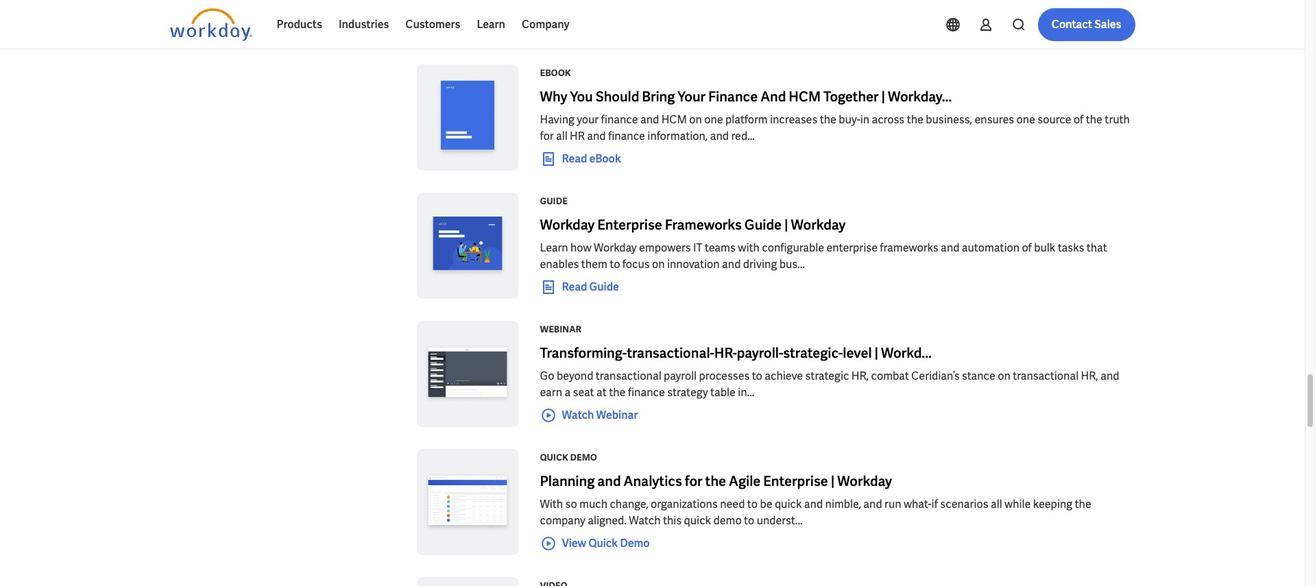 Task type: describe. For each thing, give the bounding box(es) containing it.
watch for first watch webinar link from the bottom
[[562, 408, 594, 423]]

configurable
[[762, 241, 825, 255]]

should
[[596, 88, 640, 106]]

underst...
[[757, 514, 803, 528]]

change,
[[610, 497, 649, 512]]

company
[[522, 17, 570, 32]]

company button
[[514, 8, 578, 41]]

your
[[678, 88, 706, 106]]

earn
[[540, 386, 563, 400]]

learn inside 'dropdown button'
[[477, 17, 506, 32]]

that
[[1087, 241, 1108, 255]]

payroll
[[664, 369, 697, 384]]

planning
[[540, 473, 595, 491]]

| inside the "workday enterprise frameworks guide | workday learn how workday empowers it teams with configurable enterprise frameworks and automation of bulk tasks that enables them to focus on innovation and driving bus..."
[[785, 216, 789, 234]]

you
[[570, 88, 593, 106]]

frameworks
[[881, 241, 939, 255]]

the right keeping
[[1075, 497, 1092, 512]]

agile
[[729, 473, 761, 491]]

read guide
[[562, 280, 619, 294]]

products button
[[269, 8, 331, 41]]

level
[[843, 344, 872, 362]]

with
[[540, 497, 563, 512]]

information,
[[648, 129, 708, 143]]

1 horizontal spatial ebook
[[590, 152, 621, 166]]

strategy
[[668, 386, 709, 400]]

1 hr, from the left
[[852, 369, 869, 384]]

contact sales link
[[1039, 8, 1136, 41]]

sales
[[1095, 17, 1122, 32]]

workday...
[[889, 88, 953, 106]]

truth
[[1106, 113, 1131, 127]]

red...
[[732, 129, 755, 143]]

watch for second watch webinar link from the bottom of the page
[[562, 23, 594, 38]]

and inside transforming-transactional-hr-payroll-strategic-level | workd... go beyond transactional payroll processes to achieve strategic hr, combat ceridian's stance on transactional hr, and earn a seat at the finance strategy table in...
[[1101, 369, 1120, 384]]

across
[[872, 113, 905, 127]]

enterprise inside the "workday enterprise frameworks guide | workday learn how workday empowers it teams with configurable enterprise frameworks and automation of bulk tasks that enables them to focus on innovation and driving bus..."
[[598, 216, 663, 234]]

analytics
[[624, 473, 683, 491]]

go to the homepage image
[[170, 8, 252, 41]]

organizations
[[651, 497, 718, 512]]

bus...
[[780, 257, 805, 272]]

read for why
[[562, 152, 587, 166]]

processes
[[700, 369, 750, 384]]

1 transactional from the left
[[596, 369, 662, 384]]

guide inside the "workday enterprise frameworks guide | workday learn how workday empowers it teams with configurable enterprise frameworks and automation of bulk tasks that enables them to focus on innovation and driving bus..."
[[745, 216, 782, 234]]

aligned.
[[588, 514, 627, 528]]

buy-
[[839, 113, 861, 127]]

watch webinar for first watch webinar link from the bottom
[[562, 408, 638, 423]]

0 vertical spatial finance
[[601, 113, 638, 127]]

why you should bring your finance and hcm together | workday... having your finance and hcm on one platform increases the buy-in across the business, ensures one source of the truth for all hr and finance information, and red...
[[540, 88, 1131, 143]]

for inside planning and analytics for the agile enterprise | workday with so much change, organizations need to be quick and nimble, and run what-if scenarios all while keeping the company aligned. watch this quick demo to underst...
[[685, 473, 703, 491]]

nimble,
[[826, 497, 862, 512]]

| inside transforming-transactional-hr-payroll-strategic-level | workd... go beyond transactional payroll processes to achieve strategic hr, combat ceridian's stance on transactional hr, and earn a seat at the finance strategy table in...
[[875, 344, 879, 362]]

watch inside planning and analytics for the agile enterprise | workday with so much change, organizations need to be quick and nimble, and run what-if scenarios all while keeping the company aligned. watch this quick demo to underst...
[[629, 514, 661, 528]]

view quick demo link
[[540, 536, 650, 552]]

1 watch webinar link from the top
[[540, 23, 638, 39]]

learn button
[[469, 8, 514, 41]]

workday up focus
[[594, 241, 637, 255]]

1 vertical spatial quick
[[684, 514, 712, 528]]

contact
[[1052, 17, 1093, 32]]

on inside the "workday enterprise frameworks guide | workday learn how workday empowers it teams with configurable enterprise frameworks and automation of bulk tasks that enables them to focus on innovation and driving bus..."
[[652, 257, 665, 272]]

workd...
[[882, 344, 932, 362]]

having
[[540, 113, 575, 127]]

industries button
[[331, 8, 397, 41]]

transforming-
[[540, 344, 627, 362]]

view
[[562, 536, 587, 551]]

table
[[711, 386, 736, 400]]

finance inside transforming-transactional-hr-payroll-strategic-level | workd... go beyond transactional payroll processes to achieve strategic hr, combat ceridian's stance on transactional hr, and earn a seat at the finance strategy table in...
[[628, 386, 665, 400]]

all inside planning and analytics for the agile enterprise | workday with so much change, organizations need to be quick and nimble, and run what-if scenarios all while keeping the company aligned. watch this quick demo to underst...
[[991, 497, 1003, 512]]

read guide link
[[540, 279, 619, 296]]

go
[[540, 369, 555, 384]]

company
[[540, 514, 586, 528]]

focus
[[623, 257, 650, 272]]

2 one from the left
[[1017, 113, 1036, 127]]

to inside transforming-transactional-hr-payroll-strategic-level | workd... go beyond transactional payroll processes to achieve strategic hr, combat ceridian's stance on transactional hr, and earn a seat at the finance strategy table in...
[[752, 369, 763, 384]]

to left be
[[748, 497, 758, 512]]

hr
[[570, 129, 585, 143]]

so
[[566, 497, 578, 512]]

2 watch webinar link from the top
[[540, 407, 638, 424]]

increases
[[771, 113, 818, 127]]

innovation
[[668, 257, 720, 272]]

0 horizontal spatial demo
[[571, 452, 598, 464]]

| inside planning and analytics for the agile enterprise | workday with so much change, organizations need to be quick and nimble, and run what-if scenarios all while keeping the company aligned. watch this quick demo to underst...
[[831, 473, 835, 491]]

products
[[277, 17, 322, 32]]

bulk
[[1035, 241, 1056, 255]]

read ebook link
[[540, 151, 621, 167]]

ceridian's
[[912, 369, 960, 384]]

need
[[721, 497, 745, 512]]

0 horizontal spatial quick
[[540, 452, 569, 464]]

watch webinar for second watch webinar link from the bottom of the page
[[562, 23, 638, 38]]

business,
[[926, 113, 973, 127]]

them
[[582, 257, 608, 272]]

planning and analytics for the agile enterprise | workday with so much change, organizations need to be quick and nimble, and run what-if scenarios all while keeping the company aligned. watch this quick demo to underst...
[[540, 473, 1092, 528]]

customers button
[[397, 8, 469, 41]]

at
[[597, 386, 607, 400]]

ensures
[[975, 113, 1015, 127]]

hr-
[[715, 344, 737, 362]]



Task type: locate. For each thing, give the bounding box(es) containing it.
with
[[738, 241, 760, 255]]

1 horizontal spatial quick
[[589, 536, 618, 551]]

0 horizontal spatial hr,
[[852, 369, 869, 384]]

2 horizontal spatial on
[[998, 369, 1011, 384]]

source
[[1038, 113, 1072, 127]]

| inside why you should bring your finance and hcm together | workday... having your finance and hcm on one platform increases the buy-in across the business, ensures one source of the truth for all hr and finance information, and red...
[[882, 88, 886, 106]]

1 vertical spatial webinar
[[540, 324, 582, 336]]

for
[[540, 129, 554, 143], [685, 473, 703, 491]]

the left buy-
[[820, 113, 837, 127]]

demo up planning
[[571, 452, 598, 464]]

1 vertical spatial quick
[[589, 536, 618, 551]]

workday inside planning and analytics for the agile enterprise | workday with so much change, organizations need to be quick and nimble, and run what-if scenarios all while keeping the company aligned. watch this quick demo to underst...
[[838, 473, 893, 491]]

1 vertical spatial for
[[685, 473, 703, 491]]

on right stance
[[998, 369, 1011, 384]]

why
[[540, 88, 568, 106]]

for down having
[[540, 129, 554, 143]]

1 horizontal spatial of
[[1074, 113, 1084, 127]]

combat
[[872, 369, 910, 384]]

watch webinar
[[562, 23, 638, 38], [562, 408, 638, 423]]

guide up with
[[745, 216, 782, 234]]

the down workday...
[[907, 113, 924, 127]]

0 vertical spatial quick
[[775, 497, 802, 512]]

payroll-
[[737, 344, 784, 362]]

2 horizontal spatial guide
[[745, 216, 782, 234]]

0 vertical spatial ebook
[[540, 67, 571, 79]]

of inside why you should bring your finance and hcm together | workday... having your finance and hcm on one platform increases the buy-in across the business, ensures one source of the truth for all hr and finance information, and red...
[[1074, 113, 1084, 127]]

achieve
[[765, 369, 804, 384]]

0 horizontal spatial one
[[705, 113, 724, 127]]

0 vertical spatial watch webinar link
[[540, 23, 638, 39]]

0 vertical spatial for
[[540, 129, 554, 143]]

ebook down your
[[590, 152, 621, 166]]

to inside the "workday enterprise frameworks guide | workday learn how workday empowers it teams with configurable enterprise frameworks and automation of bulk tasks that enables them to focus on innovation and driving bus..."
[[610, 257, 621, 272]]

a
[[565, 386, 571, 400]]

on down your
[[690, 113, 702, 127]]

read down enables
[[562, 280, 587, 294]]

keeping
[[1034, 497, 1073, 512]]

1 vertical spatial watch webinar link
[[540, 407, 638, 424]]

1 horizontal spatial hcm
[[789, 88, 821, 106]]

of left bulk
[[1023, 241, 1032, 255]]

0 vertical spatial of
[[1074, 113, 1084, 127]]

0 horizontal spatial guide
[[540, 196, 568, 207]]

1 horizontal spatial transactional
[[1014, 369, 1079, 384]]

learn left company
[[477, 17, 506, 32]]

transactional-
[[627, 344, 715, 362]]

workday enterprise frameworks guide | workday learn how workday empowers it teams with configurable enterprise frameworks and automation of bulk tasks that enables them to focus on innovation and driving bus...
[[540, 216, 1108, 272]]

2 vertical spatial watch
[[629, 514, 661, 528]]

learn
[[477, 17, 506, 32], [540, 241, 569, 255]]

1 horizontal spatial learn
[[540, 241, 569, 255]]

watch up you
[[562, 23, 594, 38]]

workday up configurable
[[792, 216, 846, 234]]

1 horizontal spatial quick
[[775, 497, 802, 512]]

one left the "source"
[[1017, 113, 1036, 127]]

of inside the "workday enterprise frameworks guide | workday learn how workday empowers it teams with configurable enterprise frameworks and automation of bulk tasks that enables them to focus on innovation and driving bus..."
[[1023, 241, 1032, 255]]

the up need
[[706, 473, 727, 491]]

hcm up the information,
[[662, 113, 687, 127]]

| up across
[[882, 88, 886, 106]]

and
[[761, 88, 787, 106]]

industries
[[339, 17, 389, 32]]

1 horizontal spatial on
[[690, 113, 702, 127]]

learn up enables
[[540, 241, 569, 255]]

enterprise up focus
[[598, 216, 663, 234]]

this
[[663, 514, 682, 528]]

quick demo
[[540, 452, 598, 464]]

driving
[[744, 257, 778, 272]]

2 vertical spatial guide
[[590, 280, 619, 294]]

1 vertical spatial all
[[991, 497, 1003, 512]]

ebook up why
[[540, 67, 571, 79]]

2 vertical spatial webinar
[[597, 408, 638, 423]]

empowers
[[639, 241, 691, 255]]

watch webinar link down the seat
[[540, 407, 638, 424]]

0 horizontal spatial of
[[1023, 241, 1032, 255]]

it
[[694, 241, 703, 255]]

tasks
[[1058, 241, 1085, 255]]

watch down change,
[[629, 514, 661, 528]]

what-
[[904, 497, 932, 512]]

1 read from the top
[[562, 152, 587, 166]]

1 watch webinar from the top
[[562, 23, 638, 38]]

1 vertical spatial guide
[[745, 216, 782, 234]]

hcm up increases
[[789, 88, 821, 106]]

0 horizontal spatial enterprise
[[598, 216, 663, 234]]

run
[[885, 497, 902, 512]]

webinar up transforming-
[[540, 324, 582, 336]]

0 vertical spatial on
[[690, 113, 702, 127]]

the
[[820, 113, 837, 127], [907, 113, 924, 127], [1087, 113, 1103, 127], [609, 386, 626, 400], [706, 473, 727, 491], [1075, 497, 1092, 512]]

0 vertical spatial enterprise
[[598, 216, 663, 234]]

1 horizontal spatial for
[[685, 473, 703, 491]]

0 vertical spatial quick
[[540, 452, 569, 464]]

stance
[[963, 369, 996, 384]]

transforming-transactional-hr-payroll-strategic-level | workd... go beyond transactional payroll processes to achieve strategic hr, combat ceridian's stance on transactional hr, and earn a seat at the finance strategy table in...
[[540, 344, 1120, 400]]

| right level at bottom right
[[875, 344, 879, 362]]

1 horizontal spatial all
[[991, 497, 1003, 512]]

of
[[1074, 113, 1084, 127], [1023, 241, 1032, 255]]

read inside "link"
[[562, 280, 587, 294]]

0 vertical spatial watch
[[562, 23, 594, 38]]

quick down aligned.
[[589, 536, 618, 551]]

1 vertical spatial demo
[[620, 536, 650, 551]]

| up configurable
[[785, 216, 789, 234]]

0 vertical spatial hcm
[[789, 88, 821, 106]]

0 horizontal spatial all
[[556, 129, 568, 143]]

2 hr, from the left
[[1082, 369, 1099, 384]]

on down the empowers
[[652, 257, 665, 272]]

strategic-
[[784, 344, 843, 362]]

guide inside "link"
[[590, 280, 619, 294]]

transactional
[[596, 369, 662, 384], [1014, 369, 1079, 384]]

guide down read ebook link
[[540, 196, 568, 207]]

0 horizontal spatial hcm
[[662, 113, 687, 127]]

watch webinar link up you
[[540, 23, 638, 39]]

1 vertical spatial ebook
[[590, 152, 621, 166]]

read down hr
[[562, 152, 587, 166]]

all left hr
[[556, 129, 568, 143]]

while
[[1005, 497, 1032, 512]]

read for workday
[[562, 280, 587, 294]]

workday up how
[[540, 216, 595, 234]]

2 watch webinar from the top
[[562, 408, 638, 423]]

customers
[[406, 17, 461, 32]]

1 vertical spatial learn
[[540, 241, 569, 255]]

beyond
[[557, 369, 594, 384]]

demo
[[714, 514, 742, 528]]

bring
[[642, 88, 675, 106]]

1 horizontal spatial guide
[[590, 280, 619, 294]]

0 vertical spatial learn
[[477, 17, 506, 32]]

1 vertical spatial watch webinar
[[562, 408, 638, 423]]

watch webinar down at
[[562, 408, 638, 423]]

workday up nimble,
[[838, 473, 893, 491]]

to right them
[[610, 257, 621, 272]]

strategic
[[806, 369, 850, 384]]

scenarios
[[941, 497, 989, 512]]

1 vertical spatial on
[[652, 257, 665, 272]]

1 horizontal spatial demo
[[620, 536, 650, 551]]

0 horizontal spatial quick
[[684, 514, 712, 528]]

quick down organizations
[[684, 514, 712, 528]]

on inside transforming-transactional-hr-payroll-strategic-level | workd... go beyond transactional payroll processes to achieve strategic hr, combat ceridian's stance on transactional hr, and earn a seat at the finance strategy table in...
[[998, 369, 1011, 384]]

2 vertical spatial finance
[[628, 386, 665, 400]]

2 transactional from the left
[[1014, 369, 1079, 384]]

how
[[571, 241, 592, 255]]

1 vertical spatial enterprise
[[764, 473, 829, 491]]

webinar for second watch webinar link from the bottom of the page
[[597, 23, 638, 38]]

be
[[760, 497, 773, 512]]

0 horizontal spatial for
[[540, 129, 554, 143]]

for up organizations
[[685, 473, 703, 491]]

enables
[[540, 257, 579, 272]]

0 vertical spatial watch webinar
[[562, 23, 638, 38]]

1 vertical spatial of
[[1023, 241, 1032, 255]]

0 vertical spatial read
[[562, 152, 587, 166]]

workday
[[540, 216, 595, 234], [792, 216, 846, 234], [594, 241, 637, 255], [838, 473, 893, 491]]

seat
[[573, 386, 595, 400]]

teams
[[705, 241, 736, 255]]

in
[[861, 113, 870, 127]]

webinar down at
[[597, 408, 638, 423]]

one
[[705, 113, 724, 127], [1017, 113, 1036, 127]]

the inside transforming-transactional-hr-payroll-strategic-level | workd... go beyond transactional payroll processes to achieve strategic hr, combat ceridian's stance on transactional hr, and earn a seat at the finance strategy table in...
[[609, 386, 626, 400]]

quick up planning
[[540, 452, 569, 464]]

the right at
[[609, 386, 626, 400]]

1 horizontal spatial hr,
[[1082, 369, 1099, 384]]

2 vertical spatial on
[[998, 369, 1011, 384]]

your
[[577, 113, 599, 127]]

to right demo
[[745, 514, 755, 528]]

much
[[580, 497, 608, 512]]

together
[[824, 88, 879, 106]]

2 read from the top
[[562, 280, 587, 294]]

quick up underst...
[[775, 497, 802, 512]]

watch webinar up should
[[562, 23, 638, 38]]

| up nimble,
[[831, 473, 835, 491]]

watch
[[562, 23, 594, 38], [562, 408, 594, 423], [629, 514, 661, 528]]

webinar up should
[[597, 23, 638, 38]]

1 vertical spatial finance
[[609, 129, 646, 143]]

learn inside the "workday enterprise frameworks guide | workday learn how workday empowers it teams with configurable enterprise frameworks and automation of bulk tasks that enables them to focus on innovation and driving bus..."
[[540, 241, 569, 255]]

1 one from the left
[[705, 113, 724, 127]]

1 horizontal spatial enterprise
[[764, 473, 829, 491]]

hcm
[[789, 88, 821, 106], [662, 113, 687, 127]]

automation
[[963, 241, 1020, 255]]

watch webinar link
[[540, 23, 638, 39], [540, 407, 638, 424]]

0 vertical spatial all
[[556, 129, 568, 143]]

frameworks
[[665, 216, 742, 234]]

to up in...
[[752, 369, 763, 384]]

watch down the seat
[[562, 408, 594, 423]]

1 vertical spatial hcm
[[662, 113, 687, 127]]

0 vertical spatial demo
[[571, 452, 598, 464]]

webinar for first watch webinar link from the bottom
[[597, 408, 638, 423]]

all
[[556, 129, 568, 143], [991, 497, 1003, 512]]

ebook
[[540, 67, 571, 79], [590, 152, 621, 166]]

0 horizontal spatial transactional
[[596, 369, 662, 384]]

contact sales
[[1052, 17, 1122, 32]]

enterprise inside planning and analytics for the agile enterprise | workday with so much change, organizations need to be quick and nimble, and run what-if scenarios all while keeping the company aligned. watch this quick demo to underst...
[[764, 473, 829, 491]]

of right the "source"
[[1074, 113, 1084, 127]]

transactional up at
[[596, 369, 662, 384]]

all inside why you should bring your finance and hcm together | workday... having your finance and hcm on one platform increases the buy-in across the business, ensures one source of the truth for all hr and finance information, and red...
[[556, 129, 568, 143]]

0 vertical spatial guide
[[540, 196, 568, 207]]

view quick demo
[[562, 536, 650, 551]]

finance
[[709, 88, 758, 106]]

one down finance
[[705, 113, 724, 127]]

if
[[932, 497, 939, 512]]

1 horizontal spatial one
[[1017, 113, 1036, 127]]

0 horizontal spatial ebook
[[540, 67, 571, 79]]

|
[[882, 88, 886, 106], [785, 216, 789, 234], [875, 344, 879, 362], [831, 473, 835, 491]]

1 vertical spatial watch
[[562, 408, 594, 423]]

all left while
[[991, 497, 1003, 512]]

the left truth
[[1087, 113, 1103, 127]]

guide down them
[[590, 280, 619, 294]]

transactional right stance
[[1014, 369, 1079, 384]]

and
[[641, 113, 660, 127], [587, 129, 606, 143], [711, 129, 729, 143], [941, 241, 960, 255], [723, 257, 741, 272], [1101, 369, 1120, 384], [598, 473, 621, 491], [805, 497, 823, 512], [864, 497, 883, 512]]

on inside why you should bring your finance and hcm together | workday... having your finance and hcm on one platform increases the buy-in across the business, ensures one source of the truth for all hr and finance information, and red...
[[690, 113, 702, 127]]

finance
[[601, 113, 638, 127], [609, 129, 646, 143], [628, 386, 665, 400]]

1 vertical spatial read
[[562, 280, 587, 294]]

0 vertical spatial webinar
[[597, 23, 638, 38]]

0 horizontal spatial learn
[[477, 17, 506, 32]]

platform
[[726, 113, 768, 127]]

enterprise up be
[[764, 473, 829, 491]]

quick inside view quick demo link
[[589, 536, 618, 551]]

for inside why you should bring your finance and hcm together | workday... having your finance and hcm on one platform increases the buy-in across the business, ensures one source of the truth for all hr and finance information, and red...
[[540, 129, 554, 143]]

0 horizontal spatial on
[[652, 257, 665, 272]]

quick
[[775, 497, 802, 512], [684, 514, 712, 528]]

demo down aligned.
[[620, 536, 650, 551]]



Task type: vqa. For each thing, say whether or not it's contained in the screenshot.


